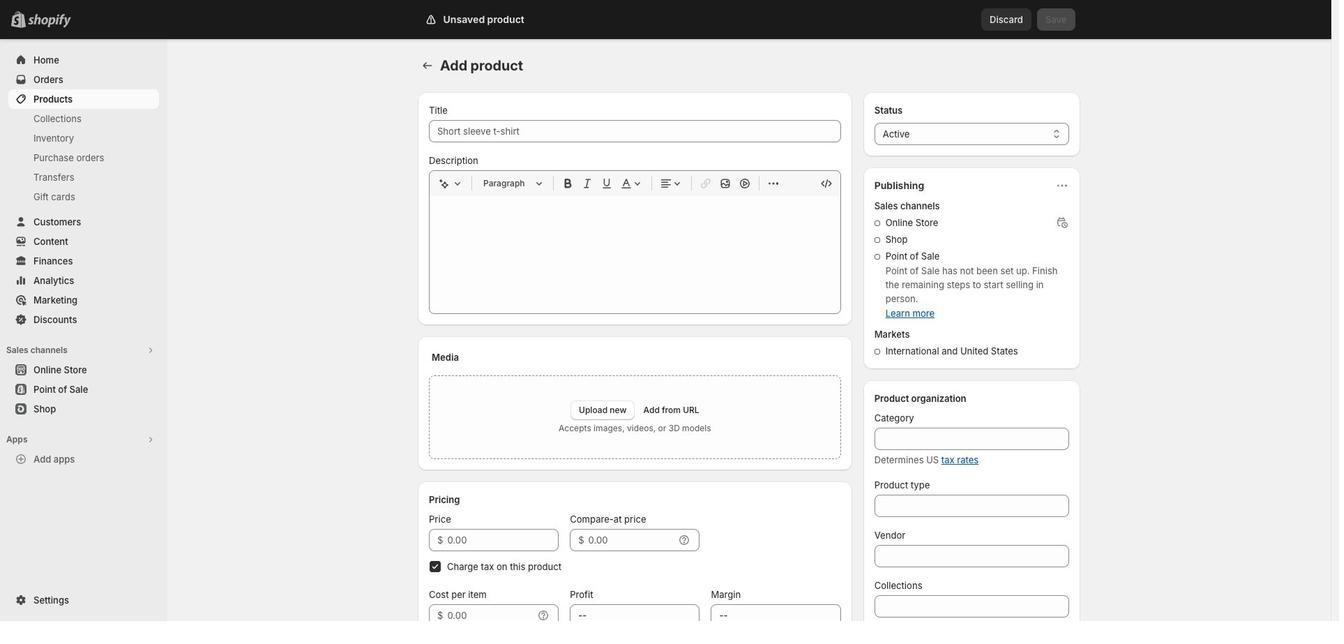 Task type: locate. For each thing, give the bounding box(es) containing it.
  text field
[[448, 529, 559, 551], [589, 529, 675, 551], [448, 604, 534, 621]]

None text field
[[875, 595, 1070, 618], [570, 604, 700, 621], [711, 604, 841, 621], [875, 595, 1070, 618], [570, 604, 700, 621], [711, 604, 841, 621]]

shopify image
[[31, 14, 74, 28]]

Short sleeve t-shirt text field
[[429, 120, 841, 142]]



Task type: vqa. For each thing, say whether or not it's contained in the screenshot.
the Discounts
no



